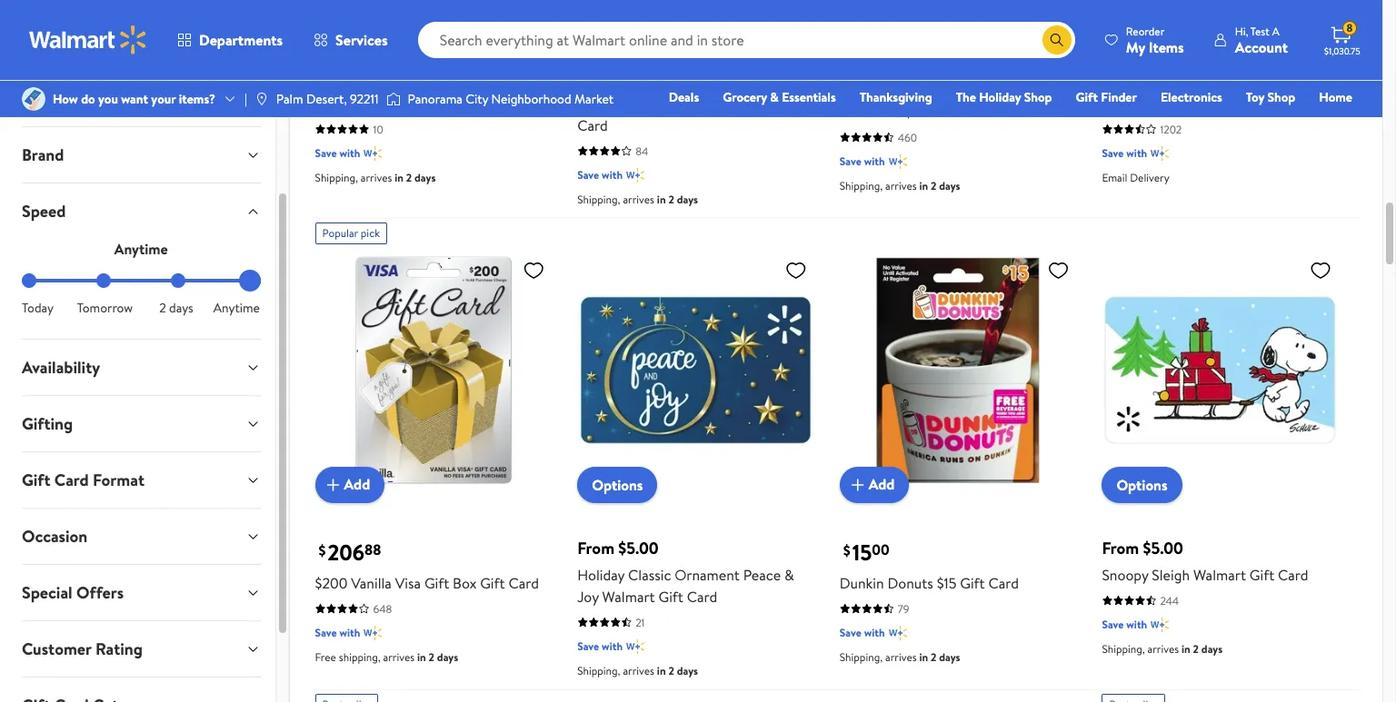 Task type: vqa. For each thing, say whether or not it's contained in the screenshot.
Wearable Technology dropdown button
no



Task type: describe. For each thing, give the bounding box(es) containing it.
test
[[1251, 23, 1270, 39]]

price button
[[7, 71, 275, 126]]

special offers button
[[7, 565, 275, 621]]

walmart plus image down 79
[[889, 624, 907, 642]]

fil
[[879, 102, 891, 122]]

00 for 10
[[873, 69, 891, 89]]

sleigh
[[1152, 565, 1190, 585]]

the holiday shop link
[[948, 87, 1061, 107]]

add to cart image
[[322, 474, 344, 496]]

days for dunkin donuts $15 gift card
[[939, 650, 961, 665]]

walmart plus image down the 648
[[364, 624, 382, 642]]

toy shop link
[[1238, 87, 1304, 107]]

from $5.00 holiday snow ang deer walmart gift card
[[577, 65, 810, 135]]

with for holiday classic ornament peace & joy walmart gift card
[[602, 639, 623, 654]]

gifting
[[22, 413, 73, 435]]

chick fil a $10 gift card
[[840, 102, 988, 122]]

debit
[[1244, 114, 1275, 132]]

snoopy
[[1102, 565, 1149, 585]]

customer rating tab
[[7, 622, 275, 677]]

gift inside from $5.00 snoopy sleigh walmart gift card
[[1250, 565, 1275, 585]]

city
[[466, 90, 488, 108]]

1 add to cart image from the top
[[847, 3, 869, 25]]

grocery
[[723, 88, 767, 106]]

save for $25 vanilla® visa® egift card
[[1102, 145, 1124, 161]]

special
[[22, 582, 72, 605]]

arrives for holiday snow ang deer walmart gift card
[[623, 192, 655, 207]]

home
[[1319, 88, 1353, 106]]

how
[[53, 90, 78, 108]]

one debit link
[[1205, 113, 1283, 133]]

walmart+
[[1299, 114, 1353, 132]]

egift
[[1211, 94, 1244, 114]]

reorder my items
[[1126, 23, 1184, 57]]

dunkin donuts $15 gift card image
[[840, 252, 1077, 489]]

gift finder
[[1076, 88, 1137, 106]]

finder
[[1101, 88, 1137, 106]]

popular pick
[[322, 225, 380, 241]]

card inside from $5.00 merry duo walmart gift card
[[471, 94, 502, 114]]

$28.44
[[1143, 65, 1194, 88]]

toy
[[1246, 88, 1265, 106]]

snoopy sleigh walmart gift card image
[[1102, 252, 1339, 489]]

add button for dunkin donuts $15 gift card image
[[840, 467, 909, 503]]

reorder
[[1126, 23, 1165, 39]]

days inside how fast do you want your order? option group
[[169, 299, 193, 317]]

with for $25 vanilla® visa® egift card
[[1127, 145, 1148, 161]]

palm
[[276, 90, 303, 108]]

add for add to cart icon
[[344, 475, 370, 495]]

& inside 'link'
[[770, 88, 779, 106]]

2 for merry duo walmart gift card
[[406, 170, 412, 185]]

walmart plus image for from $5.00 merry duo walmart gift card
[[364, 145, 382, 163]]

$ 10 00
[[844, 65, 891, 96]]

special offers tab
[[7, 565, 275, 621]]

Search search field
[[418, 22, 1075, 58]]

free
[[315, 650, 336, 665]]

save for holiday classic ornament peace & joy walmart gift card
[[577, 639, 599, 654]]

walmart plus image for from $5.00 holiday classic ornament peace & joy walmart gift card
[[626, 638, 645, 656]]

shipping,
[[339, 650, 381, 665]]

gift card format button
[[7, 453, 275, 508]]

brand button
[[7, 127, 275, 183]]

shipping, arrives in 2 days down 460
[[840, 178, 961, 194]]

from $5.00 snoopy sleigh walmart gift card
[[1102, 537, 1309, 585]]

availability
[[22, 356, 100, 379]]

delivery
[[1130, 170, 1170, 185]]

toy shop
[[1246, 88, 1296, 106]]

vanilla
[[351, 573, 392, 593]]

with for dunkin donuts $15 gift card
[[864, 625, 885, 641]]

walmart plus image for from $28.44 $25 vanilla® visa® egift card
[[1151, 145, 1169, 163]]

desert,
[[306, 90, 347, 108]]

$5.00 for from $5.00 snoopy sleigh walmart gift card
[[1143, 537, 1184, 560]]

snow
[[628, 94, 662, 114]]

walmart inside from $5.00 holiday snow ang deer walmart gift card
[[729, 94, 782, 114]]

1 shop from the left
[[1024, 88, 1052, 106]]

2 for holiday snow ang deer walmart gift card
[[669, 192, 674, 207]]

648
[[373, 601, 392, 617]]

save with for snoopy sleigh walmart gift card
[[1102, 617, 1148, 632]]

8
[[1347, 20, 1353, 36]]

chick
[[840, 102, 876, 122]]

+4 options
[[1195, 40, 1246, 55]]

card inside from $5.00 snoopy sleigh walmart gift card
[[1278, 565, 1309, 585]]

days for chick fil a $10 gift card
[[939, 178, 961, 194]]

add to favorites list, holiday classic ornament peace & joy walmart gift card image
[[785, 259, 807, 282]]

holiday classic ornament peace & joy walmart gift card image
[[577, 252, 814, 489]]

gift inside 'gift finder' link
[[1076, 88, 1098, 106]]

how do you want your items?
[[53, 90, 215, 108]]

$ for 206
[[319, 541, 326, 561]]

home fashion
[[1078, 88, 1353, 132]]

days for merry duo walmart gift card
[[415, 170, 436, 185]]

price
[[22, 87, 58, 110]]

merry
[[315, 94, 353, 114]]

save with for $25 vanilla® visa® egift card
[[1102, 145, 1148, 161]]

2 shop from the left
[[1268, 88, 1296, 106]]

 image for how
[[22, 87, 45, 111]]

duo
[[357, 94, 383, 114]]

from for from $5.00 holiday snow ang deer walmart gift card
[[577, 65, 615, 88]]

shipping, arrives in 2 days for from $5.00 holiday snow ang deer walmart gift card
[[577, 192, 698, 207]]

save for snoopy sleigh walmart gift card
[[1102, 617, 1124, 632]]

arrives right shipping,
[[383, 650, 415, 665]]

days for snoopy sleigh walmart gift card
[[1202, 641, 1223, 657]]

save with for chick fil a $10 gift card
[[840, 154, 885, 169]]

save for holiday snow ang deer walmart gift card
[[577, 167, 599, 183]]

2 for holiday classic ornament peace & joy walmart gift card
[[669, 663, 674, 679]]

add for 2nd add to cart image from the bottom of the page
[[869, 3, 895, 23]]

in for holiday classic ornament peace & joy walmart gift card
[[657, 663, 666, 679]]

customer rating
[[22, 638, 143, 661]]

 image for palm
[[254, 92, 269, 106]]

speed tab
[[7, 184, 275, 239]]

79
[[898, 601, 910, 617]]

format
[[93, 469, 145, 492]]

$200 vanilla visa gift box gift card image
[[315, 252, 552, 489]]

holiday inside the holiday shop link
[[979, 88, 1021, 106]]

dunkin
[[840, 573, 884, 593]]

essentials
[[782, 88, 836, 106]]

walmart inside from $5.00 snoopy sleigh walmart gift card
[[1194, 565, 1246, 585]]

card inside from $5.00 holiday classic ornament peace & joy walmart gift card
[[687, 587, 718, 607]]

want
[[121, 90, 148, 108]]

search icon image
[[1050, 33, 1064, 47]]

$5.00 for from $5.00 merry duo walmart gift card
[[356, 65, 397, 88]]

$25
[[1102, 94, 1125, 114]]

0 horizontal spatial 10
[[373, 122, 383, 137]]

1202
[[1160, 122, 1182, 137]]

customer rating button
[[7, 622, 275, 677]]

arrives for merry duo walmart gift card
[[361, 170, 392, 185]]

special offers
[[22, 582, 124, 605]]

92211
[[350, 90, 379, 108]]

availability button
[[7, 340, 275, 395]]

peace
[[743, 565, 781, 585]]

brand tab
[[7, 127, 275, 183]]

add to favorites list, $200 vanilla visa gift box gift card image
[[523, 259, 545, 282]]

arrives for snoopy sleigh walmart gift card
[[1148, 641, 1179, 657]]

|
[[245, 90, 247, 108]]

availability tab
[[7, 340, 275, 395]]

how fast do you want your order? option group
[[22, 274, 261, 317]]

ang
[[666, 94, 691, 114]]

& inside from $5.00 holiday classic ornament peace & joy walmart gift card
[[785, 565, 794, 585]]

one
[[1213, 114, 1241, 132]]

card inside dropdown button
[[54, 469, 89, 492]]

items?
[[179, 90, 215, 108]]

 image for panorama
[[386, 90, 401, 108]]

deals link
[[661, 87, 708, 107]]

options
[[1211, 40, 1246, 55]]

services button
[[298, 18, 403, 62]]

shipping, arrives in 2 days for from $5.00 holiday classic ornament peace & joy walmart gift card
[[577, 663, 698, 679]]

electronics link
[[1153, 87, 1231, 107]]

from $5.00 holiday classic ornament peace & joy walmart gift card
[[577, 537, 794, 607]]

your
[[151, 90, 176, 108]]

gifting tab
[[7, 396, 275, 452]]

2 days
[[159, 299, 193, 317]]

in for snoopy sleigh walmart gift card
[[1182, 641, 1191, 657]]

84
[[636, 144, 648, 159]]

walmart plus image for from $5.00 snoopy sleigh walmart gift card
[[1151, 616, 1169, 634]]

with for snoopy sleigh walmart gift card
[[1127, 617, 1148, 632]]

the
[[956, 88, 976, 106]]

add to favorites list, snoopy sleigh walmart gift card image
[[1310, 259, 1332, 282]]



Task type: locate. For each thing, give the bounding box(es) containing it.
holiday up joy
[[577, 565, 625, 585]]

the holiday shop
[[956, 88, 1052, 106]]

departments
[[199, 30, 283, 50]]

save with up email
[[1102, 145, 1148, 161]]

$5.00 up classic
[[619, 537, 659, 560]]

add
[[869, 3, 895, 23], [344, 475, 370, 495], [869, 475, 895, 495]]

add to favorites list, dunkin donuts $15 gift card image
[[1048, 259, 1070, 282]]

dunkin donuts $15 gift card
[[840, 573, 1019, 593]]

00
[[873, 69, 891, 89], [872, 540, 890, 560]]

$10
[[905, 102, 926, 122]]

walmart right duo
[[387, 94, 440, 114]]

days for holiday classic ornament peace & joy walmart gift card
[[677, 663, 698, 679]]

save with
[[315, 145, 360, 161], [1102, 145, 1148, 161], [840, 154, 885, 169], [577, 167, 623, 183], [1102, 617, 1148, 632], [315, 625, 360, 641], [840, 625, 885, 641], [577, 639, 623, 654]]

0 vertical spatial 10
[[853, 65, 873, 96]]

1 vertical spatial add to cart image
[[847, 474, 869, 496]]

rating
[[95, 638, 143, 661]]

from up snoopy
[[1102, 537, 1139, 560]]

arrives down 244
[[1148, 641, 1179, 657]]

Walmart Site-Wide search field
[[418, 22, 1075, 58]]

1 vertical spatial 00
[[872, 540, 890, 560]]

save down merry
[[315, 145, 337, 161]]

$5.00 inside from $5.00 merry duo walmart gift card
[[356, 65, 397, 88]]

$ left 15
[[844, 541, 851, 561]]

electronics
[[1161, 88, 1223, 106]]

departments button
[[162, 18, 298, 62]]

options link
[[577, 0, 658, 32], [1102, 0, 1182, 32], [577, 467, 658, 503], [1102, 467, 1182, 503]]

panorama
[[408, 90, 463, 108]]

1 horizontal spatial &
[[785, 565, 794, 585]]

$5.00 up snow
[[619, 65, 659, 88]]

arrives for holiday classic ornament peace & joy walmart gift card
[[623, 663, 655, 679]]

from
[[315, 65, 352, 88], [577, 65, 615, 88], [1102, 65, 1139, 88], [577, 537, 615, 560], [1102, 537, 1139, 560]]

options
[[592, 4, 643, 24], [1117, 4, 1168, 24], [592, 475, 643, 495], [1117, 475, 1168, 495]]

holiday left snow
[[577, 94, 625, 114]]

save down the market
[[577, 167, 599, 183]]

0 horizontal spatial  image
[[22, 87, 45, 111]]

shipping, arrives in 2 days down 244
[[1102, 641, 1223, 657]]

shipping, arrives in 2 days down 84
[[577, 192, 698, 207]]

walmart right sleigh
[[1194, 565, 1246, 585]]

add button for $200 vanilla visa gift box gift card image
[[315, 467, 385, 503]]

0 vertical spatial anytime
[[114, 239, 168, 259]]

460
[[898, 130, 917, 145]]

00 inside $ 10 00
[[873, 69, 891, 89]]

customer
[[22, 638, 91, 661]]

holiday inside from $5.00 holiday classic ornament peace & joy walmart gift card
[[577, 565, 625, 585]]

2 for chick fil a $10 gift card
[[931, 178, 937, 194]]

shipping, arrives in 2 days for from $5.00 snoopy sleigh walmart gift card
[[1102, 641, 1223, 657]]

add to cart image up 15
[[847, 474, 869, 496]]

gift card format tab
[[7, 453, 275, 508]]

add button up $ 10 00
[[840, 0, 909, 32]]

1 horizontal spatial shop
[[1268, 88, 1296, 106]]

shipping, arrives in 2 days for from $5.00 merry duo walmart gift card
[[315, 170, 436, 185]]

$ inside $ 10 00
[[844, 69, 851, 89]]

grocery & essentials
[[723, 88, 836, 106]]

anytime up how fast do you want your order? option group
[[114, 239, 168, 259]]

walmart plus image down 460
[[889, 153, 907, 171]]

visa
[[395, 573, 421, 593]]

$ inside $ 15 00
[[844, 541, 851, 561]]

tomorrow
[[77, 299, 133, 317]]

vanilla®
[[1129, 94, 1174, 114]]

in
[[395, 170, 404, 185], [920, 178, 928, 194], [657, 192, 666, 207], [1182, 641, 1191, 657], [417, 650, 426, 665], [920, 650, 928, 665], [657, 663, 666, 679]]

gift
[[1076, 88, 1098, 106], [443, 94, 468, 114], [786, 94, 810, 114], [929, 102, 954, 122], [22, 469, 50, 492], [1250, 565, 1275, 585], [424, 573, 449, 593], [480, 573, 505, 593], [960, 573, 985, 593], [659, 587, 684, 607]]

& right grocery
[[770, 88, 779, 106]]

in for dunkin donuts $15 gift card
[[920, 650, 928, 665]]

from up joy
[[577, 537, 615, 560]]

from inside from $5.00 holiday snow ang deer walmart gift card
[[577, 65, 615, 88]]

from inside from $5.00 holiday classic ornament peace & joy walmart gift card
[[577, 537, 615, 560]]

save with for merry duo walmart gift card
[[315, 145, 360, 161]]

one debit
[[1213, 114, 1275, 132]]

walmart plus image for from $5.00 holiday snow ang deer walmart gift card
[[626, 166, 645, 185]]

0 horizontal spatial walmart plus image
[[626, 638, 645, 656]]

$5.00 for from $5.00 holiday snow ang deer walmart gift card
[[619, 65, 659, 88]]

in for merry duo walmart gift card
[[395, 170, 404, 185]]

card inside from $28.44 $25 vanilla® visa® egift card
[[1247, 94, 1278, 114]]

with
[[340, 145, 360, 161], [1127, 145, 1148, 161], [864, 154, 885, 169], [602, 167, 623, 183], [1127, 617, 1148, 632], [340, 625, 360, 641], [864, 625, 885, 641], [602, 639, 623, 654]]

shop right toy
[[1268, 88, 1296, 106]]

2 for snoopy sleigh walmart gift card
[[1193, 641, 1199, 657]]

add up 88 on the left of page
[[344, 475, 370, 495]]

0 horizontal spatial shop
[[1024, 88, 1052, 106]]

add up $ 15 00
[[869, 475, 895, 495]]

None radio
[[171, 274, 186, 288]]

$5.00 up sleigh
[[1143, 537, 1184, 560]]

from up 'palm desert, 92211' at top left
[[315, 65, 352, 88]]

arrives down 460
[[886, 178, 917, 194]]

services
[[336, 30, 388, 50]]

with for merry duo walmart gift card
[[340, 145, 360, 161]]

save down chick
[[840, 154, 862, 169]]

00 up fil
[[873, 69, 891, 89]]

0 horizontal spatial &
[[770, 88, 779, 106]]

add to cart image up $ 10 00
[[847, 3, 869, 25]]

from inside from $28.44 $25 vanilla® visa® egift card
[[1102, 65, 1139, 88]]

$15
[[937, 573, 957, 593]]

2 for dunkin donuts $15 gift card
[[931, 650, 937, 665]]

thanksgiving link
[[852, 87, 941, 107]]

$ left 206 at the bottom left of the page
[[319, 541, 326, 561]]

email delivery
[[1102, 170, 1170, 185]]

$ inside $ 206 88
[[319, 541, 326, 561]]

arrives up pick
[[361, 170, 392, 185]]

add to cart image
[[847, 3, 869, 25], [847, 474, 869, 496]]

save with for dunkin donuts $15 gift card
[[840, 625, 885, 641]]

save with for $200 vanilla visa gift box gift card
[[315, 625, 360, 641]]

do
[[81, 90, 95, 108]]

neighborhood
[[491, 90, 572, 108]]

classic
[[628, 565, 671, 585]]

shipping, for from $5.00 holiday classic ornament peace & joy walmart gift card
[[577, 663, 621, 679]]

walmart inside from $5.00 holiday classic ornament peace & joy walmart gift card
[[602, 587, 655, 607]]

anytime inside how fast do you want your order? option group
[[213, 299, 260, 317]]

10 down duo
[[373, 122, 383, 137]]

walmart inside from $5.00 merry duo walmart gift card
[[387, 94, 440, 114]]

from up the market
[[577, 65, 615, 88]]

00 inside $ 15 00
[[872, 540, 890, 560]]

save up email
[[1102, 145, 1124, 161]]

$5.00 inside from $5.00 holiday snow ang deer walmart gift card
[[619, 65, 659, 88]]

shipping, for from $5.00 snoopy sleigh walmart gift card
[[1102, 641, 1145, 657]]

$
[[844, 69, 851, 89], [319, 541, 326, 561], [844, 541, 851, 561]]

 image
[[22, 87, 45, 111], [386, 90, 401, 108], [254, 92, 269, 106]]

add for second add to cart image from the top
[[869, 475, 895, 495]]

from for from $28.44 $25 vanilla® visa® egift card
[[1102, 65, 1139, 88]]

0 horizontal spatial anytime
[[114, 239, 168, 259]]

0 vertical spatial walmart plus image
[[889, 153, 907, 171]]

gift inside from $5.00 holiday classic ornament peace & joy walmart gift card
[[659, 587, 684, 607]]

1 horizontal spatial  image
[[254, 92, 269, 106]]

arrives down 79
[[886, 650, 917, 665]]

gift inside from $5.00 merry duo walmart gift card
[[443, 94, 468, 114]]

box
[[453, 573, 477, 593]]

2 horizontal spatial walmart plus image
[[1151, 616, 1169, 634]]

card inside from $5.00 holiday snow ang deer walmart gift card
[[577, 115, 608, 135]]

registry link
[[1135, 113, 1198, 133]]

from for from $5.00 merry duo walmart gift card
[[315, 65, 352, 88]]

days for holiday snow ang deer walmart gift card
[[677, 192, 698, 207]]

walmart plus image down 84
[[626, 166, 645, 185]]

in for holiday snow ang deer walmart gift card
[[657, 192, 666, 207]]

walmart plus image down 244
[[1151, 616, 1169, 634]]

$ up chick
[[844, 69, 851, 89]]

speed
[[22, 200, 66, 223]]

pick
[[361, 225, 380, 241]]

walmart up 21
[[602, 587, 655, 607]]

10 up chick
[[853, 65, 873, 96]]

visa®
[[1177, 94, 1208, 114]]

walmart plus image
[[889, 153, 907, 171], [1151, 616, 1169, 634], [626, 638, 645, 656]]

offers
[[76, 582, 124, 605]]

joy
[[577, 587, 599, 607]]

save with down snoopy
[[1102, 617, 1148, 632]]

21
[[636, 615, 645, 631]]

$5.00 inside from $5.00 snoopy sleigh walmart gift card
[[1143, 537, 1184, 560]]

price tab
[[7, 71, 275, 126]]

Tomorrow radio
[[97, 274, 111, 288]]

save with down the market
[[577, 167, 623, 183]]

home link
[[1311, 87, 1361, 107]]

anytime down anytime "radio"
[[213, 299, 260, 317]]

add up $ 10 00
[[869, 3, 895, 23]]

holiday inside from $5.00 holiday snow ang deer walmart gift card
[[577, 94, 625, 114]]

card
[[471, 94, 502, 114], [1247, 94, 1278, 114], [958, 102, 988, 122], [577, 115, 608, 135], [54, 469, 89, 492], [1278, 565, 1309, 585], [509, 573, 539, 593], [989, 573, 1019, 593], [687, 587, 718, 607]]

1 vertical spatial &
[[785, 565, 794, 585]]

walmart plus image down 21
[[626, 638, 645, 656]]

Today radio
[[22, 274, 36, 288]]

1 vertical spatial 10
[[373, 122, 383, 137]]

arrives down 84
[[623, 192, 655, 207]]

$1,030.75
[[1325, 45, 1361, 57]]

 image left how
[[22, 87, 45, 111]]

gift card format
[[22, 469, 145, 492]]

with for holiday snow ang deer walmart gift card
[[602, 167, 623, 183]]

in for chick fil a $10 gift card
[[920, 178, 928, 194]]

hi, test a account
[[1235, 23, 1288, 57]]

00 up dunkin
[[872, 540, 890, 560]]

ornament
[[675, 565, 740, 585]]

$ 206 88
[[319, 537, 381, 568]]

today
[[22, 299, 54, 317]]

occasion
[[22, 525, 88, 548]]

1 vertical spatial anytime
[[213, 299, 260, 317]]

$ for 15
[[844, 541, 851, 561]]

00 for 15
[[872, 540, 890, 560]]

1 vertical spatial walmart plus image
[[1151, 616, 1169, 634]]

$ for 10
[[844, 69, 851, 89]]

None range field
[[22, 279, 261, 283]]

save with for holiday snow ang deer walmart gift card
[[577, 167, 623, 183]]

save with down chick
[[840, 154, 885, 169]]

0 vertical spatial add to cart image
[[847, 3, 869, 25]]

from for from $5.00 holiday classic ornament peace & joy walmart gift card
[[577, 537, 615, 560]]

 image right duo
[[386, 90, 401, 108]]

free shipping, arrives in 2 days
[[315, 650, 458, 665]]

walmart plus image down duo
[[364, 145, 382, 163]]

save with for holiday classic ornament peace & joy walmart gift card
[[577, 639, 623, 654]]

Anytime radio
[[246, 274, 261, 288]]

walmart right deer
[[729, 94, 782, 114]]

shipping, arrives in 2 days down 21
[[577, 663, 698, 679]]

& right peace
[[785, 565, 794, 585]]

save with up free
[[315, 625, 360, 641]]

walmart+ link
[[1290, 113, 1361, 133]]

a
[[1273, 23, 1280, 39]]

walmart image
[[29, 25, 147, 55]]

brand
[[22, 144, 64, 166]]

save for dunkin donuts $15 gift card
[[840, 625, 862, 641]]

0 vertical spatial &
[[770, 88, 779, 106]]

holiday for from $5.00 holiday classic ornament peace & joy walmart gift card
[[577, 565, 625, 585]]

from inside from $5.00 merry duo walmart gift card
[[315, 65, 352, 88]]

save down snoopy
[[1102, 617, 1124, 632]]

holiday for from $5.00 holiday snow ang deer walmart gift card
[[577, 94, 625, 114]]

$5.00 up 92211
[[356, 65, 397, 88]]

$200 vanilla visa gift box gift card
[[315, 573, 539, 593]]

tab
[[7, 678, 275, 703]]

shipping, for from $5.00 merry duo walmart gift card
[[315, 170, 358, 185]]

2 add to cart image from the top
[[847, 474, 869, 496]]

arrives down 21
[[623, 663, 655, 679]]

save for merry duo walmart gift card
[[315, 145, 337, 161]]

my
[[1126, 37, 1146, 57]]

with for chick fil a $10 gift card
[[864, 154, 885, 169]]

shipping, for from $5.00 holiday snow ang deer walmart gift card
[[577, 192, 621, 207]]

holiday right the
[[979, 88, 1021, 106]]

10
[[853, 65, 873, 96], [373, 122, 383, 137]]

a
[[895, 102, 902, 122]]

0 vertical spatial 00
[[873, 69, 891, 89]]

$5.00 inside from $5.00 holiday classic ornament peace & joy walmart gift card
[[619, 537, 659, 560]]

save for $200 vanilla visa gift box gift card
[[315, 625, 337, 641]]

save down joy
[[577, 639, 599, 654]]

2 vertical spatial walmart plus image
[[626, 638, 645, 656]]

popular
[[322, 225, 358, 241]]

$5.00 for from $5.00 holiday classic ornament peace & joy walmart gift card
[[619, 537, 659, 560]]

walmart plus image
[[364, 145, 382, 163], [1151, 145, 1169, 163], [626, 166, 645, 185], [364, 624, 382, 642], [889, 624, 907, 642]]

2 inside how fast do you want your order? option group
[[159, 299, 166, 317]]

save with down joy
[[577, 639, 623, 654]]

save with down dunkin
[[840, 625, 885, 641]]

88
[[365, 540, 381, 560]]

shipping, arrives in 2 days up pick
[[315, 170, 436, 185]]

occasion tab
[[7, 509, 275, 565]]

shop down search icon
[[1024, 88, 1052, 106]]

from inside from $5.00 snoopy sleigh walmart gift card
[[1102, 537, 1139, 560]]

gift inside from $5.00 holiday snow ang deer walmart gift card
[[786, 94, 810, 114]]

 image right |
[[254, 92, 269, 106]]

1 horizontal spatial walmart plus image
[[889, 153, 907, 171]]

gifting button
[[7, 396, 275, 452]]

1 horizontal spatial 10
[[853, 65, 873, 96]]

shipping, arrives in 2 days down 79
[[840, 650, 961, 665]]

gift inside gift card format dropdown button
[[22, 469, 50, 492]]

1 horizontal spatial anytime
[[213, 299, 260, 317]]

walmart plus image up delivery
[[1151, 145, 1169, 163]]

save with down merry
[[315, 145, 360, 161]]

save down dunkin
[[840, 625, 862, 641]]

2 horizontal spatial  image
[[386, 90, 401, 108]]

from up finder
[[1102, 65, 1139, 88]]

add button up $ 15 00
[[840, 467, 909, 503]]

donuts
[[888, 573, 934, 593]]

arrives for dunkin donuts $15 gift card
[[886, 650, 917, 665]]

with for $200 vanilla visa gift box gift card
[[340, 625, 360, 641]]

save for chick fil a $10 gift card
[[840, 154, 862, 169]]

save up free
[[315, 625, 337, 641]]

arrives for chick fil a $10 gift card
[[886, 178, 917, 194]]

gift finder link
[[1068, 87, 1145, 107]]

8 $1,030.75
[[1325, 20, 1361, 57]]

from for from $5.00 snoopy sleigh walmart gift card
[[1102, 537, 1139, 560]]

add button up $ 206 88
[[315, 467, 385, 503]]



